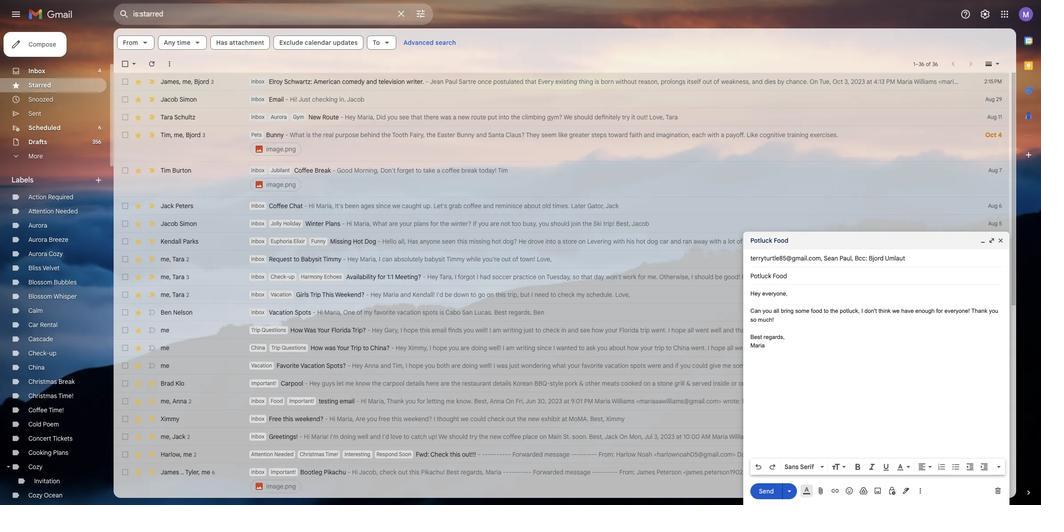Task type: vqa. For each thing, say whether or not it's contained in the screenshot.
GARY,
yes



Task type: locate. For each thing, give the bounding box(es) containing it.
insert files using drive image
[[860, 487, 868, 495]]

3 inside james , me , bjord 3
[[211, 78, 214, 85]]

1 out!!! from the left
[[462, 451, 476, 459]]

1 vertical spatial went.
[[691, 344, 707, 352]]

some left the food
[[796, 308, 810, 314]]

me , tara 2 for girls
[[161, 291, 189, 299]]

1 11 from the top
[[999, 114, 1003, 120]]

0 horizontal spatial fwd:
[[416, 451, 429, 459]]

row containing brad klo
[[114, 375, 1010, 392]]

0 horizontal spatial into
[[499, 113, 510, 121]]

with left his on the top of page
[[613, 238, 625, 246]]

0 vertical spatial just
[[524, 326, 534, 334]]

hey left ximmy,
[[396, 344, 407, 352]]

jul for jul 28
[[988, 309, 995, 316]]

jul 14
[[989, 451, 1003, 458]]

tim burton
[[161, 166, 191, 174]]

1 vertical spatial be
[[445, 291, 452, 299]]

0 horizontal spatial china
[[28, 364, 45, 372]]

out inside cell
[[398, 468, 408, 476]]

spots down kendall!
[[423, 309, 438, 317]]

0 vertical spatial jacob simon
[[161, 95, 197, 103]]

television
[[379, 78, 405, 86]]

we left "caught"
[[393, 202, 401, 210]]

2 simon from the top
[[180, 220, 197, 228]]

row containing ximmy
[[114, 410, 1010, 428]]

from: up bootleg pikachu - hi jacob, check out this pikachu! best regards, maria ---------- forwarded message --------- from: james peterson <james.peterson1902@gmail.com> date: wed, jun 21, 2023 at 8:37 am subject:
[[599, 451, 615, 459]]

vacation inside vacation favorite vacation spots? - hey anna and tim, i hope you both are doing well! i was just wondering what your favorite vacation spots were and if you could give me some recommendations. thank you so much! best regards, maria
[[251, 362, 272, 369]]

1 vertical spatial image.png
[[266, 181, 296, 189]]

inbox inside labels navigation
[[28, 67, 45, 75]]

on right practice
[[538, 273, 545, 281]]

1 vertical spatial up
[[49, 349, 56, 357]]

6 right tyler
[[212, 469, 215, 476]]

potluck food
[[751, 237, 789, 245]]

trip!
[[603, 220, 615, 228]]

aurora for aurora link
[[28, 222, 47, 230]]

numbered list ‪(⌘⇧7)‬ image
[[938, 463, 947, 472]]

aurora
[[271, 114, 287, 120], [28, 222, 47, 230], [28, 236, 47, 244], [28, 250, 47, 258]]

your up were at right bottom
[[641, 344, 653, 352]]

time! down i'm
[[326, 451, 339, 458]]

check-up inside labels navigation
[[28, 349, 56, 357]]

store
[[563, 238, 577, 246]]

tara
[[161, 113, 173, 121], [666, 113, 678, 121], [172, 255, 185, 263], [172, 273, 185, 281], [768, 273, 780, 281], [172, 291, 185, 299]]

give
[[710, 362, 721, 370]]

1 check from the left
[[431, 451, 449, 459]]

oct down the aug 11
[[986, 131, 997, 139]]

formatting options toolbar
[[751, 459, 1006, 475]]

3 for james
[[211, 78, 214, 85]]

7 row from the top
[[114, 215, 1010, 233]]

1 fwd: from the left
[[416, 451, 429, 459]]

and right car
[[671, 238, 681, 246]]

1 vertical spatial on
[[506, 397, 514, 405]]

blossom for blossom bubbles
[[28, 278, 52, 286]]

21,
[[826, 468, 833, 476]]

attention needed inside labels navigation
[[28, 207, 78, 215]]

2 horizontal spatial 3
[[211, 78, 214, 85]]

of left fu
[[824, 344, 830, 352]]

a up easter
[[453, 113, 457, 121]]

1 horizontal spatial bunny
[[457, 131, 475, 139]]

6 inside labels navigation
[[98, 124, 101, 131]]

, down tara schultz
[[171, 131, 172, 139]]

2 horizontal spatial had
[[800, 344, 811, 352]]

0 vertical spatial so
[[573, 273, 580, 281]]

blossom
[[28, 278, 52, 286], [28, 293, 52, 301]]

thu,
[[754, 451, 766, 459]]

coffee inside labels navigation
[[28, 406, 47, 414]]

check- inside row
[[271, 273, 289, 280]]

ocean
[[44, 492, 63, 499]]

to left take on the left top
[[416, 166, 422, 174]]

much! down can
[[758, 316, 774, 323]]

14 row from the top
[[114, 339, 1010, 357]]

needed inside row
[[275, 451, 294, 458]]

1 vertical spatial oct
[[986, 131, 997, 139]]

so down can
[[751, 316, 757, 323]]

0 vertical spatial was
[[441, 113, 452, 121]]

clear search image
[[392, 5, 410, 23]]

1 horizontal spatial 6
[[212, 469, 215, 476]]

5 row from the top
[[114, 162, 1010, 197]]

maria, up hot
[[354, 220, 371, 228]]

check- inside labels navigation
[[28, 349, 49, 357]]

hey
[[345, 113, 356, 121], [348, 255, 359, 263], [427, 273, 438, 281], [751, 290, 761, 297], [371, 291, 382, 299], [372, 326, 383, 334], [396, 344, 407, 352], [352, 362, 363, 370], [309, 380, 320, 388]]

1 horizontal spatial favorite
[[582, 362, 603, 370]]

row containing harlow
[[114, 446, 1014, 464]]

1 vertical spatial had
[[761, 326, 771, 334]]

2 horizontal spatial anna
[[490, 397, 505, 405]]

2 vertical spatial thank
[[387, 397, 404, 405]]

1 row from the top
[[114, 73, 1010, 91]]

well
[[711, 326, 722, 334], [751, 344, 761, 352], [358, 433, 369, 441]]

so down fu
[[835, 362, 841, 370]]

aug for hi! just checking in. jacob
[[986, 96, 995, 103]]

cell for hey tara, i forgot i had soccer practice on tuesday, so that day won't work for me. otherwise, i should be good! regards, tara
[[978, 273, 1010, 281]]

much! inside can you all bring some food to the potluck, i don't think we have enough for everyone! thank you so much!
[[758, 316, 774, 323]]

snoozed
[[28, 95, 53, 103]]

busy,
[[523, 220, 538, 228]]

echoes
[[324, 273, 342, 280]]

1 vertical spatial 4
[[999, 131, 1003, 139]]

lots
[[773, 326, 783, 334], [812, 344, 823, 352]]

a left stone
[[652, 380, 656, 388]]

cell for hey guys let me know the carpool details here are the restaurant details korean bbq-style pork & other meats cooked on a stone grill & served inside or on an outdoor patio. service options:
[[978, 379, 1010, 388]]

plans for winter
[[325, 220, 341, 228]]

blossom bubbles link
[[28, 278, 77, 286]]

jul for jul 11
[[990, 469, 997, 476]]

one
[[343, 309, 355, 317]]

cooking plans
[[28, 449, 68, 457]]

sartre
[[459, 78, 476, 86]]

2 fwd: from the left
[[857, 451, 871, 459]]

2 horizontal spatial was
[[497, 362, 508, 370]]

has inside row
[[408, 238, 418, 246]]

2 weekend? from the left
[[404, 415, 432, 423]]

trip questions
[[271, 345, 306, 351]]

0 vertical spatial subject:
[[833, 451, 856, 459]]

0 horizontal spatial details
[[406, 380, 425, 388]]

0 vertical spatial i'd
[[437, 291, 443, 299]]

burton
[[172, 166, 191, 174]]

0 horizontal spatial 4
[[98, 67, 101, 74]]

paul inside row
[[445, 78, 457, 86]]

food inside dialog
[[774, 237, 789, 245]]

2 horizontal spatial well
[[751, 344, 761, 352]]

2 inside harlow , me 2
[[194, 451, 197, 458]]

could
[[693, 362, 708, 370], [471, 415, 486, 423]]

harlow down me , jack 2
[[161, 450, 180, 458]]

1 horizontal spatial williams
[[730, 433, 752, 441]]

questions for trip questions how was your florida trip? - hey gary, i hope this email finds you well! i am writing just to check in and see how your florida trip went. i hope all went well and that you had lots of fun!
[[262, 327, 286, 333]]

None checkbox
[[121, 237, 130, 246], [121, 308, 130, 317], [121, 361, 130, 370], [121, 432, 130, 441], [121, 450, 130, 459], [121, 468, 130, 477], [121, 237, 130, 246], [121, 308, 130, 317], [121, 361, 130, 370], [121, 432, 130, 441], [121, 450, 130, 459], [121, 468, 130, 477]]

2 check from the left
[[872, 451, 890, 459]]

0 vertical spatial new
[[458, 113, 470, 121]]

christmas inside row
[[300, 451, 324, 458]]

1 blossom from the top
[[28, 278, 52, 286]]

don't
[[865, 308, 877, 314]]

weekend? up maria!
[[295, 415, 324, 423]]

0 vertical spatial 4
[[98, 67, 101, 74]]

0 horizontal spatial ben
[[161, 309, 172, 317]]

row
[[114, 73, 1010, 91], [114, 91, 1010, 108], [114, 108, 1010, 126], [114, 126, 1010, 162], [114, 162, 1010, 197], [114, 197, 1010, 215], [114, 215, 1010, 233], [114, 233, 1010, 250], [114, 250, 1010, 268], [114, 268, 1010, 286], [114, 286, 1010, 304], [114, 304, 1010, 321], [114, 321, 1010, 339], [114, 339, 1010, 357], [114, 357, 1010, 375], [114, 375, 1010, 392], [114, 392, 1010, 410], [114, 410, 1010, 428], [114, 428, 1010, 446], [114, 446, 1014, 464], [114, 464, 1010, 499]]

best, right trip!
[[616, 220, 631, 228]]

1 vertical spatial much!
[[843, 362, 860, 370]]

chance.
[[786, 78, 809, 86]]

2 florida from the left
[[620, 326, 639, 334]]

21 row from the top
[[114, 464, 1010, 499]]

sans serif option
[[783, 463, 819, 472]]

8 row from the top
[[114, 233, 1010, 250]]

into right put
[[499, 113, 510, 121]]

of left fun!
[[785, 326, 791, 334]]

20 row from the top
[[114, 446, 1014, 464]]

and down meeting?
[[401, 291, 411, 299]]

aug for hey maria, did you see that there was a new route put into the climbing gym? we should definitely try it out! love, tara
[[988, 114, 997, 120]]

0 horizontal spatial &
[[580, 380, 584, 388]]

11 for aug 11
[[999, 114, 1003, 120]]

2 ben from the left
[[534, 309, 545, 317]]

support image
[[961, 9, 971, 20]]

& right "pork" on the bottom of page
[[580, 380, 584, 388]]

went. for china
[[691, 344, 707, 352]]

weekend? up the catch
[[404, 415, 432, 423]]

coffee left break
[[442, 166, 460, 174]]

1 vertical spatial attention needed
[[251, 451, 294, 458]]

None checkbox
[[121, 59, 130, 68], [121, 77, 130, 86], [121, 95, 130, 104], [121, 113, 130, 122], [121, 131, 130, 139], [121, 166, 130, 175], [121, 202, 130, 210], [121, 219, 130, 228], [121, 255, 130, 264], [121, 273, 130, 281], [121, 290, 130, 299], [121, 326, 130, 335], [121, 344, 130, 353], [121, 379, 130, 388], [121, 397, 130, 406], [121, 415, 130, 424], [121, 59, 130, 68], [121, 77, 130, 86], [121, 95, 130, 104], [121, 113, 130, 122], [121, 131, 130, 139], [121, 166, 130, 175], [121, 202, 130, 210], [121, 219, 130, 228], [121, 255, 130, 264], [121, 273, 130, 281], [121, 290, 130, 299], [121, 326, 130, 335], [121, 344, 130, 353], [121, 379, 130, 388], [121, 397, 130, 406], [121, 415, 130, 424]]

everyone!
[[945, 308, 970, 314]]

0 horizontal spatial bunny
[[266, 131, 284, 139]]

2 horizontal spatial on
[[810, 78, 818, 86]]

vacation
[[397, 309, 421, 317], [605, 362, 629, 370]]

0 horizontal spatial plans
[[53, 449, 68, 457]]

more image
[[165, 59, 174, 68]]

request
[[269, 255, 292, 263]]

2 vertical spatial was
[[497, 362, 508, 370]]

has right all,
[[408, 238, 418, 246]]

2 horizontal spatial so
[[835, 362, 841, 370]]

terryturtle85@gmail.com , sean paul , bcc: bjord umlaut
[[751, 254, 906, 262]]

best,
[[838, 238, 852, 246]]

about left 'old'
[[524, 202, 541, 210]]

from
[[123, 39, 138, 47]]

went. for trip
[[652, 326, 667, 334]]

advanced search
[[404, 39, 456, 47]]

hot
[[353, 238, 363, 246]]

1 image.png from the top
[[266, 145, 296, 153]]

jul 31
[[989, 238, 1003, 245]]

cell containing bootleg pikachu
[[250, 468, 965, 495]]

food
[[811, 308, 823, 314]]

james
[[161, 77, 179, 85], [161, 468, 179, 476], [637, 468, 655, 476]]

so inside can you all bring some food to the potluck, i don't think we have enough for everyone! thank you so much!
[[751, 316, 757, 323]]

how up cooked
[[627, 344, 639, 352]]

1 horizontal spatial timmy
[[447, 255, 465, 263]]

simon for inbox
[[180, 95, 197, 103]]

harlow
[[161, 450, 180, 458], [616, 451, 636, 459]]

so right "tuesday,"
[[573, 273, 580, 281]]

18 row from the top
[[114, 410, 1010, 428]]

to up stone
[[666, 344, 672, 352]]

so
[[573, 273, 580, 281], [751, 316, 757, 323], [835, 362, 841, 370]]

weakness,
[[721, 78, 751, 86]]

jacob simon for inbox
[[161, 95, 197, 103]]

1 vertical spatial my
[[364, 309, 373, 317]]

2 timmy from the left
[[447, 255, 465, 263]]

toggle split pane mode image
[[985, 59, 994, 68]]

into for put
[[499, 113, 510, 121]]

new
[[458, 113, 470, 121], [528, 415, 540, 423], [490, 433, 502, 441]]

drafts
[[28, 138, 47, 146]]

jul for jul 31
[[989, 238, 996, 245]]

1 horizontal spatial all
[[727, 344, 734, 352]]

with right away
[[710, 238, 722, 246]]

all inside can you all bring some food to the potluck, i don't think we have enough for everyone! thank you so much!
[[774, 308, 780, 314]]

, up tara schultz
[[179, 77, 181, 85]]

attention inside labels navigation
[[28, 207, 54, 215]]

went for trip
[[696, 326, 709, 334]]

subject: up bold ‪(⌘b)‬ image
[[833, 451, 856, 459]]

0 vertical spatial coffee
[[294, 166, 313, 174]]

message down soon.
[[565, 468, 591, 476]]

1 vertical spatial time!
[[49, 406, 64, 414]]

schwartz:
[[284, 78, 312, 86]]

that
[[525, 78, 537, 86], [411, 113, 422, 121], [581, 273, 593, 281], [736, 326, 747, 334], [775, 344, 787, 352]]

0 horizontal spatial was
[[325, 344, 336, 352]]

break inside row
[[315, 166, 331, 174]]

some inside row
[[733, 362, 749, 370]]

0 horizontal spatial check-
[[28, 349, 49, 357]]

1 timmy from the left
[[323, 255, 342, 263]]

row containing tim
[[114, 126, 1010, 162]]

potluck
[[751, 237, 773, 245]]

coffee time! link
[[28, 406, 64, 414]]

is down new
[[306, 131, 311, 139]]

search mail image
[[116, 6, 132, 22]]

pm right 4:13
[[887, 78, 896, 86]]

well!
[[476, 326, 488, 334], [489, 344, 501, 352], [480, 362, 492, 370]]

ran
[[683, 238, 692, 246]]

hi right spots
[[317, 309, 323, 317]]

6 inside james .. tyler , me 6
[[212, 469, 215, 476]]

0 horizontal spatial how
[[291, 326, 303, 334]]

vacation up meats
[[605, 362, 629, 370]]

cell for hey maria and kendall! i'd be down to go on this trip, but i need to check my schedule. love,
[[978, 290, 1010, 299]]

jul for jul 14
[[989, 451, 996, 458]]

9:01
[[571, 397, 583, 405]]

blossom down bliss velvet at the left bottom of the page
[[28, 278, 52, 286]]

attention needed link
[[28, 207, 78, 215]]

shirts.
[[799, 238, 817, 246]]

<mariaaawilliams@gmail.com> down grill
[[637, 397, 722, 405]]

2 inside me , jack 2
[[187, 434, 190, 440]]

15 row from the top
[[114, 357, 1010, 375]]

6 row from the top
[[114, 197, 1010, 215]]

we
[[393, 202, 401, 210], [893, 308, 900, 314], [461, 415, 469, 423]]

simon up parks on the top left of page
[[180, 220, 197, 228]]

into for drove
[[546, 238, 556, 246]]

this
[[457, 238, 468, 246], [496, 291, 506, 299], [420, 326, 430, 334], [749, 397, 760, 405], [283, 415, 293, 423], [392, 415, 402, 423], [450, 451, 461, 459], [892, 451, 902, 459], [409, 468, 420, 476]]

0 vertical spatial email
[[432, 326, 447, 334]]

1 weekend? from the left
[[295, 415, 324, 423]]

row containing jack peters
[[114, 197, 1010, 215]]

and down free
[[370, 433, 381, 441]]

trip inside trip questions how was your florida trip? - hey gary, i hope this email finds you well! i am writing just to check in and see how your florida trip went. i hope all went well and that you had lots of fun!
[[251, 327, 260, 333]]

about right ask
[[609, 344, 626, 352]]

important! carpool - hey guys let me know the carpool details here are the restaurant details korean bbq-style pork & other meats cooked on a stone grill & served inside or on an outdoor patio. service options:
[[251, 380, 843, 388]]

maria inside best regards, maria
[[751, 342, 765, 349]]

seem
[[542, 131, 557, 139]]

out!!!
[[462, 451, 476, 459], [904, 451, 918, 459]]

2 11 from the top
[[999, 469, 1003, 476]]

whisper
[[54, 293, 77, 301]]

Search mail text field
[[133, 10, 391, 19]]

were
[[648, 362, 662, 370]]

hey inside the message body text field
[[751, 290, 761, 297]]

cell containing bunny
[[250, 131, 979, 157]]

reason,
[[639, 78, 660, 86]]

19 row from the top
[[114, 428, 1010, 446]]

3 row from the top
[[114, 108, 1010, 126]]

break for coffee
[[315, 166, 331, 174]]

with for ran
[[710, 238, 722, 246]]

1 vertical spatial 3,
[[654, 433, 659, 441]]

some inside can you all bring some food to the potluck, i don't think we have enough for everyone! thank you so much!
[[796, 308, 810, 314]]

insert signature image
[[902, 487, 911, 495]]

16 row from the top
[[114, 375, 1010, 392]]

0 vertical spatial me , tara 2
[[161, 255, 189, 263]]

2 image.png from the top
[[266, 181, 296, 189]]

questions up favorite
[[282, 345, 306, 351]]

bold ‪(⌘b)‬ image
[[854, 463, 863, 472]]

labels heading
[[12, 176, 94, 185]]

american
[[314, 78, 341, 86]]

at left 3:46
[[801, 451, 807, 459]]

inbox inside inbox coffee chat - hi maria, it's been ages since we caught up. let's grab coffee and reminisce about old times. later gator, jack
[[251, 202, 265, 209]]

1 jacob simon from the top
[[161, 95, 197, 103]]

3 image.png from the top
[[266, 483, 296, 491]]

cozy for cozy link
[[28, 463, 43, 471]]

4 inside row
[[999, 131, 1003, 139]]

labels navigation
[[0, 28, 114, 505]]

1 horizontal spatial lots
[[812, 344, 823, 352]]

4
[[98, 67, 101, 74], [999, 131, 1003, 139]]

1 vertical spatial coffee
[[269, 202, 288, 210]]

time! inside row
[[326, 451, 339, 458]]

0 horizontal spatial thank
[[387, 397, 404, 405]]

main content
[[114, 28, 1017, 505]]

2 me , tara 2 from the top
[[161, 291, 189, 299]]

row containing tara schultz
[[114, 108, 1010, 126]]

tab list
[[1017, 28, 1042, 473]]

we right the up!
[[439, 433, 448, 441]]

0 horizontal spatial spots
[[423, 309, 438, 317]]

labels
[[12, 176, 34, 185]]

needed inside labels navigation
[[56, 207, 78, 215]]

went for china
[[735, 344, 749, 352]]

wrote:
[[724, 397, 741, 405]]

1 vertical spatial paul
[[840, 254, 852, 262]]

image.png for coffee break
[[266, 181, 296, 189]]

christmas time! inside labels navigation
[[28, 392, 74, 400]]

break inside labels navigation
[[59, 378, 75, 386]]

2 vertical spatial cozy
[[28, 492, 43, 499]]

aurora down email
[[271, 114, 287, 120]]

trip questions how was your florida trip? - hey gary, i hope this email finds you well! i am writing just to check in and see how your florida trip went. i hope all went well and that you had lots of fun!
[[251, 326, 803, 334]]

cold poem
[[28, 420, 59, 428]]

0 vertical spatial on
[[810, 78, 818, 86]]

coffee for coffee time!
[[28, 406, 47, 414]]

cell
[[250, 131, 979, 157], [250, 166, 965, 193], [978, 255, 1010, 264], [978, 273, 1010, 281], [978, 290, 1010, 299], [978, 326, 1010, 335], [978, 344, 1010, 353], [978, 361, 1010, 370], [978, 379, 1010, 388], [978, 397, 1010, 406], [978, 415, 1010, 424], [978, 432, 1010, 441], [250, 468, 965, 495]]

minimize image
[[980, 237, 987, 244]]

10 row from the top
[[114, 268, 1010, 286]]

questions inside trip questions how was your florida trip? - hey gary, i hope this email finds you well! i am writing just to check in and see how your florida trip went. i hope all went well and that you had lots of fun!
[[262, 327, 286, 333]]

on right go
[[487, 291, 494, 299]]

2 horizontal spatial all
[[774, 308, 780, 314]]

1 horizontal spatial ben
[[534, 309, 545, 317]]

break for christmas
[[59, 378, 75, 386]]

0 vertical spatial went
[[696, 326, 709, 334]]

be left the down at left
[[445, 291, 452, 299]]

is left born
[[595, 78, 600, 86]]

kendall up bcc:
[[853, 238, 874, 246]]

soon.
[[572, 433, 588, 441]]

, up schultz
[[191, 77, 193, 85]]

lot
[[728, 238, 736, 246]]

some up or
[[733, 362, 749, 370]]

up inside labels navigation
[[49, 349, 56, 357]]

2 blossom from the top
[[28, 293, 52, 301]]

1 simon from the top
[[180, 95, 197, 103]]

insert link ‪(⌘k)‬ image
[[831, 487, 840, 495]]

3 inside me , tara 3
[[186, 274, 189, 280]]

route
[[323, 113, 339, 121]]

0 vertical spatial date:
[[738, 451, 752, 459]]

settings image
[[980, 9, 991, 20]]

christmas for christmas time! 'link'
[[28, 392, 57, 400]]

1 36 from the left
[[919, 61, 925, 67]]

exclude calendar updates button
[[274, 36, 364, 50]]

serif
[[801, 463, 814, 471]]

think
[[879, 308, 891, 314]]

i'd right kendall!
[[437, 291, 443, 299]]

tuesday,
[[547, 273, 571, 281]]

china left trip questions
[[251, 345, 265, 351]]

4 row from the top
[[114, 126, 1010, 162]]

cascade link
[[28, 335, 53, 343]]

3 inside tim , me , bjord 3
[[203, 132, 205, 138]]

1 ximmy from the left
[[161, 415, 179, 423]]

just left in
[[524, 326, 534, 334]]

1 horizontal spatial could
[[693, 362, 708, 370]]

food inside row
[[271, 398, 283, 404]]

2 inside me , anna 2
[[189, 398, 192, 405]]

2 row from the top
[[114, 91, 1010, 108]]

coffee up cold
[[28, 406, 47, 414]]

2 jacob simon from the top
[[161, 220, 197, 228]]

invitation
[[34, 477, 60, 485]]

jacob simon for winter
[[161, 220, 197, 228]]

0 vertical spatial jun
[[526, 397, 536, 405]]

None search field
[[114, 4, 433, 25]]

jacob up his on the top of page
[[632, 220, 649, 228]]

williams up "fwd: check this out!!! - ---------- forwarded message --------- from: harlow noah <harlownoah05@gmail.com> date: thu, jul 13, 2023 at 3:46 pm subject: fwd: check this out!!! to: <mariaaawilliams@gmail.com>"
[[730, 433, 752, 441]]

christmas time! down maria!
[[300, 451, 339, 458]]

..
[[181, 468, 184, 476]]

plans inside row
[[325, 220, 341, 228]]

simon
[[180, 95, 197, 103], [180, 220, 197, 228]]

plans inside labels navigation
[[53, 449, 68, 457]]

james for ,
[[161, 77, 179, 85]]

0 vertical spatial trip
[[640, 326, 650, 334]]

thank inside can you all bring some food to the potluck, i don't think we have enough for everyone! thank you so much!
[[972, 308, 988, 314]]

cell containing coffee break
[[250, 166, 965, 193]]

aurora down aurora link
[[28, 236, 47, 244]]

hey down regards,
[[751, 290, 761, 297]]

0 vertical spatial has
[[216, 39, 228, 47]]

toggle confidential mode image
[[888, 487, 897, 495]]

cell for hi maria! i'm doing well and i'd love to catch up! we should try the new coffee place on main st. soon. best, jack on mon, jul 3, 2023 at 10:00 am maria williams <mariaaawilliams@gmail.com
[[978, 432, 1010, 441]]

meats
[[602, 380, 620, 388]]

aurora for aurora breeze
[[28, 236, 47, 244]]

training
[[787, 131, 809, 139]]

st.
[[563, 433, 571, 441]]

0 horizontal spatial on
[[506, 397, 514, 405]]

funny
[[311, 238, 326, 245]]

1 vertical spatial new
[[528, 415, 540, 423]]

williams
[[914, 78, 937, 86], [612, 397, 635, 405], [730, 433, 752, 441]]

wanted
[[557, 344, 577, 352]]

more formatting options image
[[995, 463, 1004, 472]]

1 horizontal spatial 4
[[999, 131, 1003, 139]]

girls trip this weekend? - hey maria and kendall! i'd be down to go on this trip, but i need to check my schedule. love,
[[296, 291, 631, 299]]

1 vertical spatial love,
[[537, 255, 552, 263]]

aug down aug 29
[[988, 114, 997, 120]]

1 horizontal spatial vacation
[[605, 362, 629, 370]]

on right store
[[579, 238, 586, 246]]

1 vertical spatial favorite
[[582, 362, 603, 370]]

1 horizontal spatial plans
[[325, 220, 341, 228]]

checking
[[312, 95, 338, 103]]

ben
[[161, 309, 172, 317], [534, 309, 545, 317]]

how down was
[[311, 344, 323, 352]]

0 horizontal spatial 3
[[186, 274, 189, 280]]

1 hot from the left
[[492, 238, 501, 246]]

2 vertical spatial all
[[727, 344, 734, 352]]

0 vertical spatial be
[[716, 273, 723, 281]]

1 vertical spatial vacation
[[605, 362, 629, 370]]

4 inside labels navigation
[[98, 67, 101, 74]]

0 horizontal spatial attention needed
[[28, 207, 78, 215]]

row containing ben nelson
[[114, 304, 1010, 321]]

kendall left parks on the top left of page
[[161, 238, 181, 246]]

12 row from the top
[[114, 304, 1010, 321]]

2 kendall from the left
[[853, 238, 874, 246]]

spots
[[295, 309, 311, 317]]

0 vertical spatial christmas time!
[[28, 392, 74, 400]]

1 vertical spatial 11
[[999, 469, 1003, 476]]

cell for hey gary, i hope this email finds you well! i am writing just to check in and see how your florida trip went. i hope all went well and that you had lots of fun!
[[978, 326, 1010, 335]]

Message Body text field
[[751, 289, 1003, 456]]

1 horizontal spatial be
[[716, 273, 723, 281]]

0 horizontal spatial lots
[[773, 326, 783, 334]]

0 vertical spatial break
[[315, 166, 331, 174]]

see up tooth
[[399, 113, 409, 121]]

are right here
[[441, 380, 450, 388]]

1 ben from the left
[[161, 309, 172, 317]]

0 vertical spatial all
[[774, 308, 780, 314]]

1 vertical spatial christmas
[[28, 392, 57, 400]]

0 vertical spatial lots
[[773, 326, 783, 334]]

1 horizontal spatial from:
[[620, 468, 636, 476]]

had for hey gary, i hope this email finds you well! i am writing just to check in and see how your florida trip went. i hope all went well and that you had lots of fun!
[[761, 326, 771, 334]]

well! up restaurant
[[480, 362, 492, 370]]

2 ximmy from the left
[[606, 415, 625, 423]]

writing down trip questions how was your florida trip? - hey gary, i hope this email finds you well! i am writing just to check in and see how your florida trip went. i hope all went well and that you had lots of fun!
[[516, 344, 536, 352]]

1 me , tara 2 from the top
[[161, 255, 189, 263]]

0 vertical spatial from:
[[599, 451, 615, 459]]

winter
[[306, 220, 324, 228]]

up.
[[423, 202, 432, 210]]

me.
[[648, 273, 658, 281]]

1 vertical spatial we
[[893, 308, 900, 314]]

plans for cooking
[[53, 449, 68, 457]]

had left soccer
[[480, 273, 491, 281]]

and right faith
[[644, 131, 655, 139]]

1 vertical spatial food
[[271, 398, 283, 404]]



Task type: describe. For each thing, give the bounding box(es) containing it.
starred
[[28, 81, 51, 89]]

, down schultz
[[183, 131, 184, 139]]

0 horizontal spatial could
[[471, 415, 486, 423]]

new route - hey maria, did you see that there was a new route put into the climbing gym? we should definitely try it out! love, tara
[[309, 113, 678, 121]]

schultz
[[174, 113, 195, 121]]

that left there
[[411, 113, 422, 121]]

calm link
[[28, 307, 43, 315]]

jack left peters
[[161, 202, 174, 210]]

should down thought
[[449, 433, 468, 441]]

jolly
[[271, 220, 282, 227]]

Subject field
[[751, 272, 1003, 281]]

has attachment
[[216, 39, 264, 47]]

cell for hey anna and tim, i hope you both are doing well! i was just wondering what your favorite vacation spots were and if you could give me some recommendations. thank you so much! best regards, maria
[[978, 361, 1010, 370]]

town!
[[520, 255, 536, 263]]

1 horizontal spatial how
[[627, 344, 639, 352]]

and left reminisce
[[483, 202, 494, 210]]

break
[[462, 166, 478, 174]]

aug 5
[[989, 220, 1003, 227]]

check down respond
[[380, 468, 397, 476]]

1 vertical spatial writing
[[516, 344, 536, 352]]

inbox inside inbox free this weekend? - hi maria, are you free this weekend? i thought we could check out the new exhibit at moma. best, ximmy
[[251, 416, 265, 422]]

2 vertical spatial coffee
[[503, 433, 521, 441]]

1 vertical spatial message
[[565, 468, 591, 476]]

of right lot
[[737, 238, 743, 246]]

2 details from the left
[[493, 380, 512, 388]]

0 horizontal spatial had
[[480, 273, 491, 281]]

finds
[[448, 326, 462, 334]]

that left best regards, maria
[[736, 326, 747, 334]]

main menu image
[[11, 9, 21, 20]]

1 vertical spatial about
[[609, 344, 626, 352]]

and right in
[[568, 326, 579, 334]]

that left day on the bottom right of page
[[581, 273, 593, 281]]

all for trip
[[688, 326, 694, 334]]

inbox inside inbox greetings! - hi maria! i'm doing well and i'd love to catch up! we should try the new coffee place on main st. soon. best, jack on mon, jul 3, 2023 at 10:00 am maria williams <mariaaawilliams@gmail.com
[[251, 433, 265, 440]]

to right love in the left bottom of the page
[[404, 433, 410, 441]]

jul right mon,
[[645, 433, 653, 441]]

a left lot
[[723, 238, 727, 246]]

scheduled
[[28, 124, 61, 132]]

don't
[[381, 166, 396, 174]]

meeting?
[[395, 273, 421, 281]]

0 horizontal spatial about
[[524, 202, 541, 210]]

send button
[[751, 483, 783, 499]]

1 vertical spatial forwarded
[[533, 468, 564, 476]]

inbox link
[[28, 67, 45, 75]]

morning,
[[354, 166, 379, 174]]

2 for inbox greetings! - hi maria! i'm doing well and i'd love to catch up! we should try the new coffee place on main st. soon. best, jack on mon, jul 3, 2023 at 10:00 am maria williams <mariaaawilliams@gmail.com
[[187, 434, 190, 440]]

best, right know.
[[474, 397, 489, 405]]

grill
[[675, 380, 685, 388]]

1
[[914, 61, 916, 67]]

17 row from the top
[[114, 392, 1010, 410]]

lots for fun!
[[773, 326, 783, 334]]

2 horizontal spatial new
[[528, 415, 540, 423]]

maria, down dog
[[360, 255, 377, 263]]

vacation left spots
[[269, 309, 293, 317]]

, right ..
[[198, 468, 200, 476]]

jack up harlow , me 2
[[172, 433, 185, 441]]

bulleted list ‪(⌘⇧8)‬ image
[[952, 463, 961, 472]]

1 horizontal spatial am
[[506, 344, 515, 352]]

to left china?
[[363, 344, 369, 352]]

pikachu
[[324, 468, 346, 476]]

0 vertical spatial what
[[290, 131, 305, 139]]

main
[[549, 433, 562, 441]]

pop out image
[[989, 237, 996, 244]]

main content containing from
[[114, 28, 1017, 505]]

and up recommendations.
[[763, 344, 774, 352]]

or
[[731, 380, 737, 388]]

attention needed inside row
[[251, 451, 294, 458]]

time! for coffee time! link
[[49, 406, 64, 414]]

concert tickets
[[28, 435, 73, 443]]

easter
[[438, 131, 455, 139]]

china inside labels navigation
[[28, 364, 45, 372]]

2023 left 4:13
[[851, 78, 865, 86]]

cozy for cozy ocean
[[28, 492, 43, 499]]

0 vertical spatial writing
[[503, 326, 522, 334]]

lots for fu
[[812, 344, 823, 352]]

to left "babysit"
[[294, 255, 300, 263]]

inbox inside inbox request to babysit timmy - hey maria, i can absolutely babysit timmy while you're out of town! love,
[[251, 256, 265, 262]]

0 vertical spatial coffee
[[442, 166, 460, 174]]

best, right moma. on the bottom of page
[[590, 415, 605, 423]]

tim for tim , me , bjord 3
[[161, 131, 171, 139]]

service
[[798, 380, 819, 388]]

1 vertical spatial what
[[373, 220, 388, 228]]

your right what
[[568, 362, 581, 370]]

1 vertical spatial williams
[[612, 397, 635, 405]]

of left weakness,
[[714, 78, 720, 86]]

1 vertical spatial we
[[439, 433, 448, 441]]

jack right gator,
[[606, 202, 619, 210]]

0 horizontal spatial am
[[493, 326, 502, 334]]

hope up ximmy,
[[404, 326, 418, 334]]

check left in
[[543, 326, 560, 334]]

0 horizontal spatial harlow
[[161, 450, 180, 458]]

a left payoff. at the top of page
[[721, 131, 725, 139]]

1 vertical spatial well!
[[489, 344, 501, 352]]

out up inbox greetings! - hi maria! i'm doing well and i'd love to catch up! we should try the new coffee place on main st. soon. best, jack on mon, jul 3, 2023 at 10:00 am maria williams <mariaaawilliams@gmail.com at the bottom of the page
[[506, 415, 516, 423]]

guys
[[322, 380, 335, 388]]

blossom for blossom whisper
[[28, 293, 52, 301]]

2023 left the 10:00
[[661, 433, 675, 441]]

11 for jul 11
[[999, 469, 1003, 476]]

0 vertical spatial how
[[291, 326, 303, 334]]

1 vertical spatial how
[[311, 344, 323, 352]]

like
[[559, 131, 568, 139]]

0 horizontal spatial date:
[[738, 451, 752, 459]]

cooking plans link
[[28, 449, 68, 457]]

to left in
[[536, 326, 541, 334]]

cell for hey maria, i can absolutely babysit timmy while you're out of town! love,
[[978, 255, 1010, 264]]

girls
[[296, 291, 309, 299]]

1 horizontal spatial just
[[524, 326, 534, 334]]

more send options image
[[785, 487, 794, 496]]

0 horizontal spatial well
[[358, 433, 369, 441]]

, up ben nelson
[[169, 273, 171, 281]]

once
[[478, 78, 492, 86]]

umlaut
[[886, 254, 906, 262]]

0 horizontal spatial anna
[[172, 397, 187, 405]]

to inside can you all bring some food to the potluck, i don't think we have enough for everyone! thank you so much!
[[824, 308, 829, 314]]

should up "greater"
[[574, 113, 593, 121]]

inbox inside "inbox email - hi! just checking in. jacob"
[[251, 96, 265, 103]]

cooking
[[28, 449, 52, 457]]

0 horizontal spatial 3,
[[654, 433, 659, 441]]

bliss velvet link
[[28, 264, 60, 272]]

greetings!
[[269, 433, 298, 441]]

italic ‪(⌘i)‬ image
[[868, 463, 877, 472]]

1 vertical spatial try
[[470, 433, 478, 441]]

0 vertical spatial since
[[376, 202, 391, 210]]

subject: inside cell
[[881, 468, 904, 476]]

, up me , tara 3
[[169, 255, 171, 263]]

on right or
[[739, 380, 746, 388]]

1 horizontal spatial <mariaaawilliams@gmail.com>
[[929, 451, 1014, 459]]

me , anna 2
[[161, 397, 192, 405]]

of right 1
[[926, 61, 931, 67]]

cell for hey ximmy, i hope you are doing well! i am writing since i wanted to ask you about how your trip to china went. i hope all went well and that you had lots of fu
[[978, 344, 1010, 353]]

is inside cell
[[306, 131, 311, 139]]

hey down availability
[[371, 291, 382, 299]]

vacation left spots?
[[301, 362, 325, 370]]

i'd for be
[[437, 291, 443, 299]]

discard draft ‪(⌘⇧d)‬ image
[[994, 487, 1003, 495]]

jacob down jack peters
[[161, 220, 178, 228]]

potluck food dialog
[[744, 232, 1010, 505]]

0 vertical spatial favorite
[[374, 309, 396, 317]]

0 horizontal spatial oct
[[833, 78, 843, 86]]

caught
[[402, 202, 422, 210]]

your left 'plans'
[[400, 220, 412, 228]]

fu
[[832, 344, 837, 352]]

born
[[601, 78, 614, 86]]

0 vertical spatial try
[[622, 113, 630, 121]]

are right both
[[452, 362, 461, 370]]

the inside can you all bring some food to the potluck, i don't think we have enough for everyone! thank you so much!
[[831, 308, 839, 314]]

we inside can you all bring some food to the potluck, i don't think we have enough for everyone! thank you so much!
[[893, 308, 900, 314]]

hey left guys
[[309, 380, 320, 388]]

hey left tara,
[[427, 273, 438, 281]]

soon
[[399, 451, 412, 458]]

euphoria
[[271, 238, 292, 245]]

0 vertical spatial love,
[[650, 113, 665, 121]]

regards, inside best regards, maria
[[764, 334, 785, 340]]

bbq-
[[535, 380, 550, 388]]

catch
[[411, 433, 427, 441]]

1 horizontal spatial coffee
[[464, 202, 482, 210]]

brad klo
[[161, 380, 184, 388]]

2023 right 13,
[[786, 451, 800, 459]]

1 vertical spatial was
[[325, 344, 336, 352]]

10:00
[[684, 433, 700, 441]]

been
[[345, 202, 359, 210]]

important! inside the important! carpool - hey guys let me know the carpool details here are the restaurant details korean bbq-style pork & other meats cooked on a stone grill & served inside or on an outdoor patio. service options:
[[251, 380, 276, 387]]

moma.
[[569, 415, 589, 423]]

it's
[[335, 202, 343, 210]]

aug for hi maria, what are your plans for the winter? if you are not too busy, you should join the ski trip! best, jacob
[[989, 220, 998, 227]]

a right take on the left top
[[437, 166, 440, 174]]

2 & from the left
[[687, 380, 691, 388]]

exhibit
[[541, 415, 560, 423]]

me , tara 2 for inbox
[[161, 255, 189, 263]]

go
[[478, 291, 485, 299]]

1 vertical spatial important!
[[289, 398, 314, 404]]

0 horizontal spatial we
[[393, 202, 401, 210]]

hi left jacob, on the left
[[352, 468, 358, 476]]

2 vertical spatial well!
[[480, 362, 492, 370]]

itself
[[687, 78, 701, 86]]

rental
[[40, 321, 58, 329]]

without
[[616, 78, 637, 86]]

enough
[[916, 308, 935, 314]]

inbox email - hi! just checking in. jacob
[[251, 95, 365, 103]]

with for imagination,
[[708, 131, 720, 139]]

, down me , tara 3
[[169, 291, 171, 299]]

jul 28
[[988, 309, 1003, 316]]

a left store
[[558, 238, 561, 246]]

jul left 13,
[[767, 451, 775, 459]]

gmail image
[[28, 5, 77, 23]]

on left main
[[540, 433, 547, 441]]

at right the exhibit
[[562, 415, 568, 423]]

0 vertical spatial pm
[[887, 78, 896, 86]]

1 vertical spatial your
[[337, 344, 350, 352]]

0 vertical spatial forwarded
[[513, 451, 543, 459]]

0 horizontal spatial <mariaaawilliams@gmail.com>
[[637, 397, 722, 405]]

2 36 from the left
[[933, 61, 939, 67]]

13,
[[777, 451, 784, 459]]

1 vertical spatial doing
[[462, 362, 478, 370]]

1 horizontal spatial trip
[[655, 344, 665, 352]]

terryturtle85@gmail.com
[[751, 254, 821, 262]]

1 horizontal spatial pm
[[822, 451, 831, 459]]

maria, left it's
[[316, 202, 334, 210]]

gary,
[[384, 326, 399, 334]]

advanced search options image
[[412, 5, 430, 23]]

1 kendall from the left
[[161, 238, 181, 246]]

tim for tim burton
[[161, 166, 171, 174]]

undo ‪(⌘z)‬ image
[[754, 463, 763, 472]]

up inside row
[[289, 273, 295, 280]]

1 & from the left
[[580, 380, 584, 388]]

1 horizontal spatial since
[[537, 344, 552, 352]]

2023 right 30,
[[548, 397, 562, 405]]

2 for fwd: check this out!!! - ---------- forwarded message --------- from: harlow noah <harlownoah05@gmail.com> date: thu, jul 13, 2023 at 3:46 pm subject: fwd: check this out!!! to: <mariaaawilliams@gmail.com>
[[194, 451, 197, 458]]

1 vertical spatial pm
[[584, 397, 593, 405]]

0 horizontal spatial how
[[592, 326, 604, 334]]

2 vertical spatial we
[[461, 415, 469, 423]]

0 vertical spatial doing
[[471, 344, 487, 352]]

hi up i'm
[[330, 415, 335, 423]]

1 vertical spatial from:
[[620, 468, 636, 476]]

good!
[[724, 273, 741, 281]]

well for trip
[[711, 326, 722, 334]]

and left tim,
[[381, 362, 391, 370]]

1 horizontal spatial oct
[[986, 131, 997, 139]]

reminisce
[[496, 202, 523, 210]]

blossom bubbles
[[28, 278, 77, 286]]

questions for trip questions
[[282, 345, 306, 351]]

0 horizontal spatial love,
[[537, 255, 552, 263]]

can
[[751, 308, 761, 314]]

cell for hi maria, thank you for letting me know. best, anna on fri, jun 30, 2023 at 9:01 pm maria williams <mariaaawilliams@gmail.com> wrote: hi this is a test
[[978, 397, 1010, 406]]

know
[[356, 380, 371, 388]]

well for china
[[751, 344, 761, 352]]

jack left mon,
[[605, 433, 618, 441]]

9 row from the top
[[114, 250, 1010, 268]]

check-up inside row
[[271, 273, 295, 280]]

should left join at the right of the page
[[551, 220, 570, 228]]

james for ..
[[161, 468, 179, 476]]

11 row from the top
[[114, 286, 1010, 304]]

, down brad klo on the bottom left of the page
[[169, 397, 171, 405]]

maria, up free
[[368, 397, 386, 405]]

1 horizontal spatial china
[[251, 345, 265, 351]]

time! for christmas time! 'link'
[[58, 392, 74, 400]]

paul inside potluck food dialog
[[840, 254, 852, 262]]

0 vertical spatial cozy
[[49, 250, 63, 258]]

2 vertical spatial doing
[[340, 433, 356, 441]]

2 vertical spatial on
[[620, 433, 628, 441]]

refresh image
[[147, 59, 156, 68]]

i inside can you all bring some food to the potluck, i don't think we have enough for everyone! thank you so much!
[[862, 308, 863, 314]]

0 vertical spatial well!
[[476, 326, 488, 334]]

hey up purpose
[[345, 113, 356, 121]]

0 vertical spatial vacation
[[397, 309, 421, 317]]

more options image
[[918, 487, 924, 495]]

i'd for love
[[382, 433, 389, 441]]

hope right tim,
[[409, 362, 423, 370]]

and left santa on the top left
[[476, 131, 487, 139]]

2 for girls trip this weekend? - hey maria and kendall! i'd be down to go on this trip, but i need to check my schedule. love,
[[186, 291, 189, 298]]

tim right today!
[[498, 166, 508, 174]]

dog
[[647, 238, 658, 246]]

out right itself
[[703, 78, 712, 86]]

sean
[[824, 254, 838, 262]]

and left best regards, maria
[[723, 326, 734, 334]]

at left the 10:00
[[677, 433, 682, 441]]

row containing kendall parks
[[114, 233, 1010, 250]]

, left sean
[[821, 254, 823, 262]]

insert emoji ‪(⌘⇧2)‬ image
[[845, 487, 854, 495]]

letting
[[427, 397, 445, 405]]

1 horizontal spatial am
[[871, 468, 880, 476]]

down
[[454, 291, 469, 299]]

hi left maria!
[[304, 433, 310, 441]]

has inside button
[[216, 39, 228, 47]]

0 horizontal spatial jun
[[526, 397, 536, 405]]

attention inside row
[[251, 451, 273, 458]]

me , jack 2
[[161, 433, 190, 441]]

coffee time!
[[28, 406, 64, 414]]

2 bunny from the left
[[457, 131, 475, 139]]

action required
[[28, 193, 73, 201]]

coffee for coffee break - good morning, don't forget to take a coffee break today! tim
[[294, 166, 313, 174]]

redo ‪(⌘y)‬ image
[[769, 463, 777, 472]]

2 for testing email - hi maria, thank you for letting me know. best, anna on fri, jun 30, 2023 at 9:01 pm maria williams <mariaaawilliams@gmail.com> wrote: hi this is a test
[[189, 398, 192, 405]]

oct 4
[[986, 131, 1003, 139]]

0 vertical spatial am
[[702, 433, 711, 441]]

christmas time! inside row
[[300, 451, 339, 458]]

hey left gary,
[[372, 326, 383, 334]]

i'm
[[330, 433, 339, 441]]

best inside best regards, maria
[[751, 334, 762, 340]]

any time
[[164, 39, 191, 47]]

hi down know
[[361, 397, 367, 405]]

out!
[[637, 113, 648, 121]]

2023 right 21,
[[835, 468, 849, 476]]

all for china
[[727, 344, 734, 352]]

2 vertical spatial important!
[[271, 469, 296, 476]]

are left not
[[490, 220, 499, 228]]

2 horizontal spatial 6
[[1000, 202, 1003, 209]]

hey everyone,
[[751, 290, 788, 297]]

babysit
[[301, 255, 322, 263]]

vacation favorite vacation spots? - hey anna and tim, i hope you both are doing well! i was just wondering what your favorite vacation spots were and if you could give me some recommendations. thank you so much! best regards, maria
[[251, 362, 917, 370]]

respond soon
[[377, 451, 412, 458]]

bjord for james
[[194, 77, 209, 85]]

cell for hi maria, are you free this weekend? i thought we could check out the new exhibit at moma. best, ximmy
[[978, 415, 1010, 424]]

2 horizontal spatial china
[[674, 344, 690, 352]]

are up hello
[[389, 220, 398, 228]]

is left test
[[761, 397, 766, 405]]

close image
[[998, 237, 1005, 244]]

0 vertical spatial we
[[564, 113, 573, 121]]

simon for winter
[[180, 220, 197, 228]]

had for hey ximmy, i hope you are doing well! i am writing since i wanted to ask you about how your trip to china went. i hope all went well and that you had lots of fu
[[800, 344, 811, 352]]

1 horizontal spatial spots
[[631, 362, 646, 370]]

1 details from the left
[[406, 380, 425, 388]]

image.png for bunny
[[266, 145, 296, 153]]

1 horizontal spatial anna
[[364, 362, 379, 370]]

carpool
[[383, 380, 405, 388]]

1 horizontal spatial harlow
[[616, 451, 636, 459]]

1 bunny from the left
[[266, 131, 284, 139]]

best, right soon.
[[589, 433, 604, 441]]

2 for inbox request to babysit timmy - hey maria, i can absolutely babysit timmy while you're out of town! love,
[[186, 256, 189, 263]]

0 horizontal spatial new
[[458, 113, 470, 121]]

ski
[[594, 220, 602, 228]]

out right you're
[[502, 255, 511, 263]]

bjord for tim
[[186, 131, 201, 139]]

a left test
[[767, 397, 771, 405]]

row containing tim burton
[[114, 162, 1010, 197]]

hi down been
[[347, 220, 352, 228]]

christmas break
[[28, 378, 75, 386]]

indent more ‪(⌘])‬ image
[[980, 463, 989, 472]]

1 vertical spatial thank
[[804, 362, 821, 370]]

blossom whisper link
[[28, 293, 77, 301]]

bjord inside potluck food dialog
[[869, 254, 884, 262]]

can you all bring some food to the potluck, i don't think we have enough for everyone! thank you so much!
[[751, 308, 999, 323]]

hope up both
[[433, 344, 447, 352]]

trip,
[[508, 291, 519, 299]]

3:46
[[809, 451, 821, 459]]

insert photo image
[[874, 487, 883, 495]]

toward
[[609, 131, 628, 139]]

time
[[177, 39, 191, 47]]

aurora cozy
[[28, 250, 63, 258]]

1 horizontal spatial much!
[[843, 362, 860, 370]]

2 out!!! from the left
[[904, 451, 918, 459]]

1 horizontal spatial date:
[[783, 468, 797, 476]]

too
[[512, 220, 521, 228]]

jacob up tara schultz
[[161, 95, 178, 103]]

13 row from the top
[[114, 321, 1010, 339]]

3 for tim
[[203, 132, 205, 138]]

1 horizontal spatial love,
[[616, 291, 631, 299]]

for left 1:1
[[378, 273, 386, 281]]

2 hot from the left
[[636, 238, 646, 246]]

0 horizontal spatial from:
[[599, 451, 615, 459]]

jack peters
[[161, 202, 193, 210]]

underline ‪(⌘u)‬ image
[[882, 463, 891, 472]]

of left "town!"
[[513, 255, 519, 263]]

<harlownoah05@gmail.com>
[[654, 451, 736, 459]]

to right need
[[551, 291, 556, 299]]

1 florida from the left
[[332, 326, 351, 334]]

inbox inside inbox elroy schwartz: american comedy and television writer. - jean paul sartre once postulated that every existing thing is born without reason, prolongs itself out of weakness, and dies by chance. on tue, oct 3, 2023 at 4:13 pm maria williams <mariaaawilliams
[[251, 78, 265, 85]]

image.png for bootleg pikachu
[[266, 483, 296, 491]]

check down restaurant
[[488, 415, 505, 423]]

what
[[553, 362, 566, 370]]

is left cabo
[[440, 309, 444, 317]]

inbox inside 'inbox vacation spots - hi maria, one of my favorite vacation spots is cabo san lucas. best regards, ben'
[[251, 309, 265, 316]]

0 horizontal spatial see
[[399, 113, 409, 121]]

indent less ‪(⌘[)‬ image
[[966, 463, 975, 472]]

0 horizontal spatial email
[[340, 397, 355, 405]]

1 horizontal spatial jun
[[814, 468, 824, 476]]

christmas for the christmas break link
[[28, 378, 57, 386]]

forget
[[397, 166, 414, 174]]

for inside can you all bring some food to the potluck, i don't think we have enough for everyone! thank you so much!
[[937, 308, 943, 314]]

aurora inside row
[[271, 114, 287, 120]]

0 vertical spatial could
[[693, 362, 708, 370]]

attach files image
[[817, 487, 826, 495]]

aurora for aurora cozy
[[28, 250, 47, 258]]

1 horizontal spatial 3,
[[845, 78, 850, 86]]

to left go
[[471, 291, 477, 299]]

kendall parks
[[161, 238, 199, 246]]



